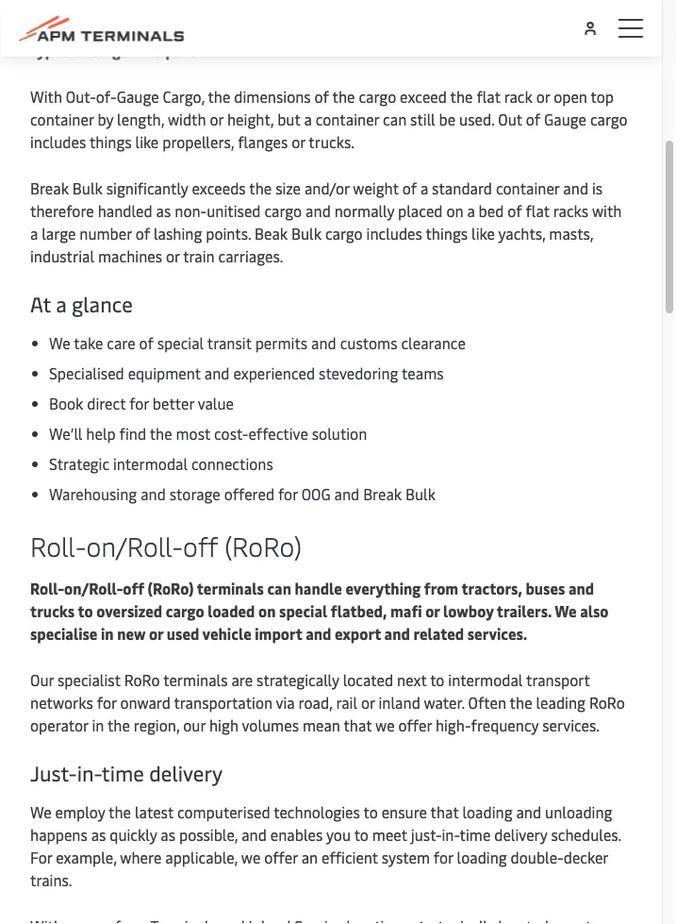 Task type: vqa. For each thing, say whether or not it's contained in the screenshot.
the right Contact
no



Task type: describe. For each thing, give the bounding box(es) containing it.
latest
[[135, 802, 174, 822]]

and right permits
[[312, 333, 337, 353]]

for inside our specialist roro terminals are strategically located next to intermodal transport networks for onward transportation via road, rail or inland water. often the leading roro operator in the region, our high volumes mean that we offer high-frequency services.
[[97, 692, 117, 713]]

often
[[469, 692, 507, 713]]

cargo down top
[[591, 109, 628, 129]]

customs
[[341, 333, 398, 353]]

as up example,
[[91, 825, 106, 845]]

mafi
[[391, 601, 423, 621]]

cargo down size
[[265, 201, 302, 221]]

of right out
[[527, 109, 541, 129]]

and up double-
[[517, 802, 542, 822]]

off for roll-on/roll-off (roro)
[[183, 528, 218, 564]]

experienced
[[234, 363, 315, 383]]

and down the mafi at right bottom
[[385, 624, 410, 644]]

includes inside break bulk significantly exceeds the size and/or weight of a standard container and is therefore handled as non-unitised cargo and normally placed on a bed of flat racks with a large number of lashing points. beak bulk cargo includes things like yachts, masts, industrial machines or train carriages.
[[367, 223, 423, 244]]

delivery inside we employ the latest computerised technologies to ensure that loading and unloading happens as quickly as possible, and enables you to meet just-in-time delivery schedules. for example, where applicable, we offer an efficient system for loading double-decker trains.
[[495, 825, 548, 845]]

the right find
[[150, 423, 172, 444]]

these
[[594, 17, 632, 38]]

on inside break bulk significantly exceeds the size and/or weight of a standard container and is therefore handled as non-unitised cargo and normally placed on a bed of flat racks with a large number of lashing points. beak bulk cargo includes things like yachts, masts, industrial machines or train carriages.
[[447, 201, 464, 221]]

roll- for roll-on/roll-off (roro)
[[30, 528, 86, 564]]

services. inside the roll-on/roll-off (roro) terminals can handle everything from tractors, buses and trucks to oversized cargo loaded on special flatbed, mafi or lowboy trailers. we also specialise in new or used vehicle import and export and related services.
[[468, 624, 528, 644]]

for inside we employ the latest computerised technologies to ensure that loading and unloading happens as quickly as possible, and enables you to meet just-in-time delivery schedules. for example, where applicable, we offer an efficient system for loading double-decker trains.
[[434, 847, 454, 868]]

the inside break bulk significantly exceeds the size and/or weight of a standard container and is therefore handled as non-unitised cargo and normally placed on a bed of flat racks with a large number of lashing points. beak bulk cargo includes things like yachts, masts, industrial machines or train carriages.
[[249, 178, 272, 198]]

networks
[[30, 692, 93, 713]]

or up propellers,
[[210, 109, 224, 129]]

cost-
[[214, 423, 249, 444]]

if
[[133, 40, 143, 60]]

and up value
[[205, 363, 230, 383]]

roll- for roll-on/roll-off (roro) terminals can handle everything from tractors, buses and trucks to oversized cargo loaded on special flatbed, mafi or lowboy trailers. we also specialise in new or used vehicle import and export and related services.
[[30, 578, 64, 599]]

includes inside with out-of-gauge cargo, the dimensions of the cargo exceed the flat rack or open top container by length, width or height, but a container can still be used. out of gauge cargo includes things like propellers, flanges or trucks.
[[30, 132, 86, 152]]

still
[[411, 109, 436, 129]]

specialise
[[30, 624, 98, 644]]

trucks
[[30, 601, 75, 621]]

book
[[49, 393, 83, 413]]

glance
[[72, 290, 133, 318]]

we take care of special transit permits and customs clearance
[[49, 333, 466, 353]]

exceeds
[[192, 178, 246, 198]]

to inside the roll-on/roll-off (roro) terminals can handle everything from tractors, buses and trucks to oversized cargo loaded on special flatbed, mafi or lowboy trailers. we also specialise in new or used vehicle import and export and related services.
[[78, 601, 93, 621]]

like inside break bulk significantly exceeds the size and/or weight of a standard container and is therefore handled as non-unitised cargo and normally placed on a bed of flat racks with a large number of lashing points. beak bulk cargo includes things like yachts, masts, industrial machines or train carriages.
[[472, 223, 496, 244]]

1 horizontal spatial container
[[316, 109, 380, 129]]

of up trucks.
[[315, 86, 329, 107]]

the up be
[[451, 86, 473, 107]]

example,
[[56, 847, 117, 868]]

placed
[[398, 201, 443, 221]]

buses
[[526, 578, 566, 599]]

from
[[425, 578, 459, 599]]

length,
[[117, 109, 164, 129]]

we for we employ the latest computerised technologies to ensure that loading and unloading happens as quickly as possible, and enables you to meet just-in-time delivery schedules. for example, where applicable, we offer an efficient system for loading double-decker trains.
[[30, 802, 52, 822]]

weight
[[353, 178, 399, 198]]

or up related at the right of the page
[[426, 601, 440, 621]]

used
[[167, 624, 200, 644]]

that inside our specialist roro terminals are strategically located next to intermodal transport networks for onward transportation via road, rail or inland water. often the leading roro operator in the region, our high volumes mean that we offer high-frequency services.
[[344, 715, 372, 735]]

a left the bed
[[468, 201, 476, 221]]

the up frequency
[[510, 692, 533, 713]]

trains.
[[30, 870, 72, 890]]

or right new
[[149, 624, 164, 644]]

we for we take care of special transit permits and customs clearance
[[49, 333, 70, 353]]

and down strategic intermodal connections
[[141, 484, 166, 504]]

take
[[74, 333, 103, 353]]

vehicle
[[203, 624, 252, 644]]

width
[[168, 109, 206, 129]]

1 vertical spatial break
[[364, 484, 402, 504]]

system
[[382, 847, 430, 868]]

happens
[[30, 825, 88, 845]]

just-in-time delivery
[[30, 759, 223, 787]]

operator
[[30, 715, 88, 735]]

permits
[[256, 333, 308, 353]]

mean
[[303, 715, 341, 735]]

oversized
[[96, 601, 163, 621]]

related
[[414, 624, 465, 644]]

to up meet
[[364, 802, 378, 822]]

1 vertical spatial gauge
[[545, 109, 587, 129]]

in inside our specialist roro terminals are strategically located next to intermodal transport networks for onward transportation via road, rail or inland water. often the leading roro operator in the region, our high volumes mean that we offer high-frequency services.
[[92, 715, 104, 735]]

export
[[335, 624, 381, 644]]

road,
[[299, 692, 333, 713]]

of right care in the left of the page
[[139, 333, 154, 353]]

strategically
[[257, 670, 340, 690]]

on/roll- for roll-on/roll-off (roro)
[[86, 528, 183, 564]]

we employ the latest computerised technologies to ensure that loading and unloading happens as quickly as possible, and enables you to meet just-in-time delivery schedules. for example, where applicable, we offer an efficient system for loading double-decker trains.
[[30, 802, 622, 890]]

clearance
[[402, 333, 466, 353]]

offer inside we employ the latest computerised technologies to ensure that loading and unloading happens as quickly as possible, and enables you to meet just-in-time delivery schedules. for example, where applicable, we offer an efficient system for loading double-decker trains.
[[265, 847, 298, 868]]

industrial
[[30, 246, 95, 266]]

on inside the roll-on/roll-off (roro) terminals can handle everything from tractors, buses and trucks to oversized cargo loaded on special flatbed, mafi or lowboy trailers. we also specialise in new or used vehicle import and export and related services.
[[259, 601, 276, 621]]

stevedoring
[[319, 363, 399, 383]]

at a glance
[[30, 290, 133, 318]]

we inside the roll-on/roll-off (roro) terminals can handle everything from tractors, buses and trucks to oversized cargo loaded on special flatbed, mafi or lowboy trailers. we also specialise in new or used vehicle import and export and related services.
[[555, 601, 577, 621]]

just-
[[411, 825, 442, 845]]

import
[[255, 624, 303, 644]]

lashing
[[154, 223, 202, 244]]

and right oog
[[335, 484, 360, 504]]

for up find
[[130, 393, 149, 413]]

0 vertical spatial in-
[[77, 759, 102, 787]]

flanges
[[238, 132, 288, 152]]

of up placed at the top
[[403, 178, 417, 198]]

and left is
[[564, 178, 589, 198]]

top
[[591, 86, 614, 107]]

break inside break bulk significantly exceeds the size and/or weight of a standard container and is therefore handled as non-unitised cargo and normally placed on a bed of flat racks with a large number of lashing points. beak bulk cargo includes things like yachts, masts, industrial machines or train carriages.
[[30, 178, 69, 198]]

off for roll-on/roll-off (roro) terminals can handle everything from tractors, buses and trucks to oversized cargo loaded on special flatbed, mafi or lowboy trailers. we also specialise in new or used vehicle import and export and related services.
[[123, 578, 144, 599]]

of-
[[96, 86, 117, 107]]

volumes
[[242, 715, 299, 735]]

you
[[327, 825, 351, 845]]

just-
[[30, 759, 77, 787]]

everything
[[346, 578, 421, 599]]

1 horizontal spatial roro
[[590, 692, 626, 713]]

in inside the roll-on/roll-off (roro) terminals can handle everything from tractors, buses and trucks to oversized cargo loaded on special flatbed, mafi or lowboy trailers. we also specialise in new or used vehicle import and export and related services.
[[101, 624, 114, 644]]

and down and/or
[[306, 201, 331, 221]]

possible,
[[179, 825, 238, 845]]

number
[[80, 223, 132, 244]]

warehousing and storage offered for oog and break bulk
[[49, 484, 436, 504]]

technologies
[[274, 802, 361, 822]]

transport
[[527, 670, 591, 690]]

storage
[[170, 484, 221, 504]]

inland
[[379, 692, 421, 713]]

we'll
[[49, 423, 83, 444]]

1 vertical spatial bulk
[[292, 223, 322, 244]]

an
[[302, 847, 318, 868]]

trucks.
[[309, 132, 355, 152]]

applicable,
[[165, 847, 238, 868]]

quickly
[[110, 825, 157, 845]]

loaded
[[208, 601, 255, 621]]

the up trucks.
[[333, 86, 355, 107]]

flatbed,
[[331, 601, 387, 621]]

with
[[30, 86, 62, 107]]

intermodal inside our specialist roro terminals are strategically located next to intermodal transport networks for onward transportation via road, rail or inland water. often the leading roro operator in the region, our high volumes mean that we offer high-frequency services.
[[449, 670, 523, 690]]

with
[[593, 201, 622, 221]]

via
[[276, 692, 295, 713]]

direct
[[87, 393, 126, 413]]



Task type: locate. For each thing, give the bounding box(es) containing it.
roll-on/roll-off (roro)
[[30, 528, 302, 564]]

0 horizontal spatial bulk
[[73, 178, 103, 198]]

computerised
[[177, 802, 271, 822]]

1 horizontal spatial in-
[[442, 825, 460, 845]]

open
[[554, 86, 588, 107]]

container up trucks.
[[316, 109, 380, 129]]

0 horizontal spatial delivery
[[149, 759, 223, 787]]

we inside we employ the latest computerised technologies to ensure that loading and unloading happens as quickly as possible, and enables you to meet just-in-time delivery schedules. for example, where applicable, we offer an efficient system for loading double-decker trains.
[[242, 847, 261, 868]]

container down with
[[30, 109, 94, 129]]

on/roll- inside the roll-on/roll-off (roro) terminals can handle everything from tractors, buses and trucks to oversized cargo loaded on special flatbed, mafi or lowboy trailers. we also specialise in new or used vehicle import and export and related services.
[[64, 578, 123, 599]]

1 horizontal spatial like
[[472, 223, 496, 244]]

as up the lashing
[[156, 201, 171, 221]]

0 vertical spatial (roro)
[[225, 528, 302, 564]]

roll-on/roll-off (roro) terminals can handle everything from tractors, buses and trucks to oversized cargo loaded on special flatbed, mafi or lowboy trailers. we also specialise in new or used vehicle import and export and related services.
[[30, 578, 609, 644]]

0 vertical spatial that
[[344, 715, 372, 735]]

0 vertical spatial on
[[447, 201, 464, 221]]

0 horizontal spatial in-
[[77, 759, 102, 787]]

(roro) down the 'offered'
[[225, 528, 302, 564]]

off up oversized
[[123, 578, 144, 599]]

can left handle at bottom
[[268, 578, 292, 599]]

flat inside with out-of-gauge cargo, the dimensions of the cargo exceed the flat rack or open top container by length, width or height, but a container can still be used. out of gauge cargo includes things like propellers, flanges or trucks.
[[477, 86, 501, 107]]

train
[[183, 246, 215, 266]]

0 vertical spatial offer
[[399, 715, 432, 735]]

unitised
[[207, 201, 261, 221]]

that inside we employ the latest computerised technologies to ensure that loading and unloading happens as quickly as possible, and enables you to meet just-in-time delivery schedules. for example, where applicable, we offer an efficient system for loading double-decker trains.
[[431, 802, 459, 822]]

terminals inside our specialist roro terminals are strategically located next to intermodal transport networks for onward transportation via road, rail or inland water. often the leading roro operator in the region, our high volumes mean that we offer high-frequency services.
[[163, 670, 228, 690]]

or inside break bulk significantly exceeds the size and/or weight of a standard container and is therefore handled as non-unitised cargo and normally placed on a bed of flat racks with a large number of lashing points. beak bulk cargo includes things like yachts, masts, industrial machines or train carriages.
[[166, 246, 180, 266]]

loading up double-
[[463, 802, 513, 822]]

delivery down our
[[149, 759, 223, 787]]

1 horizontal spatial special
[[280, 601, 328, 621]]

that up just-
[[431, 802, 459, 822]]

1 vertical spatial on
[[259, 601, 276, 621]]

we inside our specialist roro terminals are strategically located next to intermodal transport networks for onward transportation via road, rail or inland water. often the leading roro operator in the region, our high volumes mean that we offer high-frequency services.
[[376, 715, 395, 735]]

trailers.
[[497, 601, 552, 621]]

of inside for these types of cargo if required.
[[72, 40, 87, 60]]

efficient
[[322, 847, 378, 868]]

like inside with out-of-gauge cargo, the dimensions of the cargo exceed the flat rack or open top container by length, width or height, but a container can still be used. out of gauge cargo includes things like propellers, flanges or trucks.
[[135, 132, 159, 152]]

1 horizontal spatial flat
[[526, 201, 550, 221]]

standard
[[432, 178, 493, 198]]

things down placed at the top
[[426, 223, 468, 244]]

1 vertical spatial intermodal
[[449, 670, 523, 690]]

machines
[[98, 246, 162, 266]]

0 vertical spatial break
[[30, 178, 69, 198]]

offer inside our specialist roro terminals are strategically located next to intermodal transport networks for onward transportation via road, rail or inland water. often the leading roro operator in the region, our high volumes mean that we offer high-frequency services.
[[399, 715, 432, 735]]

care
[[107, 333, 136, 353]]

cargo inside the roll-on/roll-off (roro) terminals can handle everything from tractors, buses and trucks to oversized cargo loaded on special flatbed, mafi or lowboy trailers. we also specialise in new or used vehicle import and export and related services.
[[166, 601, 204, 621]]

in left new
[[101, 624, 114, 644]]

cargo left if at the top of page
[[91, 40, 129, 60]]

a right but
[[304, 109, 312, 129]]

includes down placed at the top
[[367, 223, 423, 244]]

off
[[183, 528, 218, 564], [123, 578, 144, 599]]

0 vertical spatial we
[[49, 333, 70, 353]]

to
[[78, 601, 93, 621], [431, 670, 445, 690], [364, 802, 378, 822], [355, 825, 369, 845]]

1 horizontal spatial off
[[183, 528, 218, 564]]

find
[[120, 423, 146, 444]]

0 vertical spatial off
[[183, 528, 218, 564]]

exceed
[[400, 86, 447, 107]]

1 horizontal spatial break
[[364, 484, 402, 504]]

of up the "machines"
[[136, 223, 150, 244]]

0 horizontal spatial that
[[344, 715, 372, 735]]

0 vertical spatial like
[[135, 132, 159, 152]]

to up specialise
[[78, 601, 93, 621]]

roro right "leading" at the bottom
[[590, 692, 626, 713]]

1 vertical spatial delivery
[[495, 825, 548, 845]]

intermodal up often
[[449, 670, 523, 690]]

or right rail on the bottom
[[362, 692, 375, 713]]

and down computerised
[[242, 825, 267, 845]]

1 horizontal spatial bulk
[[292, 223, 322, 244]]

bed
[[479, 201, 504, 221]]

0 horizontal spatial roro
[[124, 670, 160, 690]]

1 vertical spatial roll-
[[30, 578, 64, 599]]

offer
[[399, 715, 432, 735], [265, 847, 298, 868]]

special
[[157, 333, 204, 353], [280, 601, 328, 621]]

0 vertical spatial flat
[[477, 86, 501, 107]]

(roro) down roll-on/roll-off (roro)
[[148, 578, 194, 599]]

0 vertical spatial things
[[90, 132, 132, 152]]

2 horizontal spatial bulk
[[406, 484, 436, 504]]

container up the bed
[[497, 178, 560, 198]]

1 vertical spatial in-
[[442, 825, 460, 845]]

cargo inside for these types of cargo if required.
[[91, 40, 129, 60]]

to right you
[[355, 825, 369, 845]]

0 horizontal spatial we
[[242, 847, 261, 868]]

enables
[[271, 825, 323, 845]]

schedules.
[[552, 825, 622, 845]]

break up 'therefore'
[[30, 178, 69, 198]]

propellers,
[[163, 132, 234, 152]]

intermodal down find
[[113, 454, 188, 474]]

at
[[30, 290, 51, 318]]

2 vertical spatial we
[[30, 802, 52, 822]]

types
[[30, 40, 69, 60]]

0 vertical spatial in
[[101, 624, 114, 644]]

in- up employ
[[77, 759, 102, 787]]

for inside for these types of cargo if required.
[[570, 17, 591, 38]]

0 horizontal spatial gauge
[[117, 86, 159, 107]]

1 horizontal spatial gauge
[[545, 109, 587, 129]]

the up quickly
[[109, 802, 131, 822]]

we left also
[[555, 601, 577, 621]]

cargo,
[[163, 86, 205, 107]]

(roro) for roll-on/roll-off (roro)
[[225, 528, 302, 564]]

we down inland
[[376, 715, 395, 735]]

things inside with out-of-gauge cargo, the dimensions of the cargo exceed the flat rack or open top container by length, width or height, but a container can still be used. out of gauge cargo includes things like propellers, flanges or trucks.
[[90, 132, 132, 152]]

1 vertical spatial offer
[[265, 847, 298, 868]]

on down 'standard'
[[447, 201, 464, 221]]

and up also
[[569, 578, 595, 599]]

1 vertical spatial in
[[92, 715, 104, 735]]

gauge down open
[[545, 109, 587, 129]]

special down handle at bottom
[[280, 601, 328, 621]]

the
[[208, 86, 231, 107], [333, 86, 355, 107], [451, 86, 473, 107], [249, 178, 272, 198], [150, 423, 172, 444], [510, 692, 533, 713], [108, 715, 130, 735], [109, 802, 131, 822]]

0 horizontal spatial container
[[30, 109, 94, 129]]

1 horizontal spatial time
[[460, 825, 491, 845]]

1 vertical spatial on/roll-
[[64, 578, 123, 599]]

1 vertical spatial flat
[[526, 201, 550, 221]]

the down onward
[[108, 715, 130, 735]]

flat inside break bulk significantly exceeds the size and/or weight of a standard container and is therefore handled as non-unitised cargo and normally placed on a bed of flat racks with a large number of lashing points. beak bulk cargo includes things like yachts, masts, industrial machines or train carriages.
[[526, 201, 550, 221]]

cargo left the exceed at the right top of page
[[359, 86, 397, 107]]

cargo down normally
[[326, 223, 363, 244]]

0 horizontal spatial services.
[[468, 624, 528, 644]]

0 vertical spatial can
[[383, 109, 407, 129]]

connections
[[192, 454, 274, 474]]

strategic intermodal connections
[[49, 454, 274, 474]]

as down latest
[[161, 825, 176, 845]]

for down just-
[[434, 847, 454, 868]]

includes down with
[[30, 132, 86, 152]]

1 vertical spatial we
[[242, 847, 261, 868]]

to inside our specialist roro terminals are strategically located next to intermodal transport networks for onward transportation via road, rail or inland water. often the leading roro operator in the region, our high volumes mean that we offer high-frequency services.
[[431, 670, 445, 690]]

1 horizontal spatial we
[[376, 715, 395, 735]]

things down by
[[90, 132, 132, 152]]

0 vertical spatial terminals
[[197, 578, 264, 599]]

2 roll- from the top
[[30, 578, 64, 599]]

or down but
[[292, 132, 306, 152]]

0 vertical spatial gauge
[[117, 86, 159, 107]]

next
[[397, 670, 427, 690]]

can inside with out-of-gauge cargo, the dimensions of the cargo exceed the flat rack or open top container by length, width or height, but a container can still be used. out of gauge cargo includes things like propellers, flanges or trucks.
[[383, 109, 407, 129]]

or right rack
[[537, 86, 551, 107]]

1 vertical spatial like
[[472, 223, 496, 244]]

off down storage
[[183, 528, 218, 564]]

solution
[[312, 423, 368, 444]]

and left export
[[306, 624, 332, 644]]

are
[[232, 670, 253, 690]]

where
[[120, 847, 162, 868]]

by
[[98, 109, 113, 129]]

specialised
[[49, 363, 124, 383]]

time up latest
[[102, 759, 144, 787]]

0 vertical spatial services.
[[468, 624, 528, 644]]

roro up onward
[[124, 670, 160, 690]]

that
[[344, 715, 372, 735], [431, 802, 459, 822]]

we inside we employ the latest computerised technologies to ensure that loading and unloading happens as quickly as possible, and enables you to meet just-in-time delivery schedules. for example, where applicable, we offer an efficient system for loading double-decker trains.
[[30, 802, 52, 822]]

points.
[[206, 223, 251, 244]]

a left large
[[30, 223, 38, 244]]

for left these
[[570, 17, 591, 38]]

for left oog
[[278, 484, 298, 504]]

flat up yachts,
[[526, 201, 550, 221]]

1 vertical spatial loading
[[457, 847, 508, 868]]

1 vertical spatial time
[[460, 825, 491, 845]]

0 vertical spatial loading
[[463, 802, 513, 822]]

as
[[156, 201, 171, 221], [91, 825, 106, 845], [161, 825, 176, 845]]

for
[[30, 847, 52, 868]]

1 vertical spatial special
[[280, 601, 328, 621]]

0 horizontal spatial special
[[157, 333, 204, 353]]

the right cargo,
[[208, 86, 231, 107]]

special inside the roll-on/roll-off (roro) terminals can handle everything from tractors, buses and trucks to oversized cargo loaded on special flatbed, mafi or lowboy trailers. we also specialise in new or used vehicle import and export and related services.
[[280, 601, 328, 621]]

1 vertical spatial that
[[431, 802, 459, 822]]

help
[[86, 423, 116, 444]]

1 vertical spatial we
[[555, 601, 577, 621]]

like
[[135, 132, 159, 152], [472, 223, 496, 244]]

or down the lashing
[[166, 246, 180, 266]]

for these types of cargo if required.
[[30, 17, 632, 60]]

2 vertical spatial bulk
[[406, 484, 436, 504]]

1 horizontal spatial delivery
[[495, 825, 548, 845]]

required.
[[147, 40, 210, 60]]

warehousing
[[49, 484, 137, 504]]

0 horizontal spatial things
[[90, 132, 132, 152]]

we
[[376, 715, 395, 735], [242, 847, 261, 868]]

things inside break bulk significantly exceeds the size and/or weight of a standard container and is therefore handled as non-unitised cargo and normally placed on a bed of flat racks with a large number of lashing points. beak bulk cargo includes things like yachts, masts, industrial machines or train carriages.
[[426, 223, 468, 244]]

better
[[153, 393, 195, 413]]

0 vertical spatial we
[[376, 715, 395, 735]]

large
[[42, 223, 76, 244]]

loading
[[463, 802, 513, 822], [457, 847, 508, 868]]

on up import
[[259, 601, 276, 621]]

specialist
[[58, 670, 121, 690]]

0 vertical spatial time
[[102, 759, 144, 787]]

0 horizontal spatial on
[[259, 601, 276, 621]]

0 vertical spatial roro
[[124, 670, 160, 690]]

0 horizontal spatial offer
[[265, 847, 298, 868]]

(roro) inside the roll-on/roll-off (roro) terminals can handle everything from tractors, buses and trucks to oversized cargo loaded on special flatbed, mafi or lowboy trailers. we also specialise in new or used vehicle import and export and related services.
[[148, 578, 194, 599]]

1 horizontal spatial (roro)
[[225, 528, 302, 564]]

transportation
[[174, 692, 273, 713]]

our
[[30, 670, 54, 690]]

we up happens
[[30, 802, 52, 822]]

time inside we employ the latest computerised technologies to ensure that loading and unloading happens as quickly as possible, and enables you to meet just-in-time delivery schedules. for example, where applicable, we offer an efficient system for loading double-decker trains.
[[460, 825, 491, 845]]

1 vertical spatial (roro)
[[148, 578, 194, 599]]

in
[[101, 624, 114, 644], [92, 715, 104, 735]]

region,
[[134, 715, 180, 735]]

0 horizontal spatial flat
[[477, 86, 501, 107]]

1 vertical spatial things
[[426, 223, 468, 244]]

in- right meet
[[442, 825, 460, 845]]

services.
[[468, 624, 528, 644], [543, 715, 600, 735]]

flat up used.
[[477, 86, 501, 107]]

onward
[[120, 692, 171, 713]]

1 horizontal spatial offer
[[399, 715, 432, 735]]

0 vertical spatial roll-
[[30, 528, 86, 564]]

0 horizontal spatial like
[[135, 132, 159, 152]]

terminals inside the roll-on/roll-off (roro) terminals can handle everything from tractors, buses and trucks to oversized cargo loaded on special flatbed, mafi or lowboy trailers. we also specialise in new or used vehicle import and export and related services.
[[197, 578, 264, 599]]

therefore
[[30, 201, 94, 221]]

handle
[[295, 578, 343, 599]]

a up placed at the top
[[421, 178, 429, 198]]

size
[[276, 178, 301, 198]]

0 vertical spatial special
[[157, 333, 204, 353]]

oog
[[302, 484, 331, 504]]

0 vertical spatial intermodal
[[113, 454, 188, 474]]

gauge
[[117, 86, 159, 107], [545, 109, 587, 129]]

services. down "leading" at the bottom
[[543, 715, 600, 735]]

0 horizontal spatial break
[[30, 178, 69, 198]]

1 vertical spatial off
[[123, 578, 144, 599]]

0 vertical spatial delivery
[[149, 759, 223, 787]]

teams
[[402, 363, 444, 383]]

(roro) for roll-on/roll-off (roro) terminals can handle everything from tractors, buses and trucks to oversized cargo loaded on special flatbed, mafi or lowboy trailers. we also specialise in new or used vehicle import and export and related services.
[[148, 578, 194, 599]]

effective
[[249, 423, 309, 444]]

can inside the roll-on/roll-off (roro) terminals can handle everything from tractors, buses and trucks to oversized cargo loaded on special flatbed, mafi or lowboy trailers. we also specialise in new or used vehicle import and export and related services.
[[268, 578, 292, 599]]

1 horizontal spatial that
[[431, 802, 459, 822]]

employ
[[55, 802, 105, 822]]

value
[[198, 393, 234, 413]]

offer down inland
[[399, 715, 432, 735]]

0 vertical spatial includes
[[30, 132, 86, 152]]

1 vertical spatial includes
[[367, 223, 423, 244]]

of right "types"
[[72, 40, 87, 60]]

the left size
[[249, 178, 272, 198]]

roll- up trucks
[[30, 578, 64, 599]]

we right applicable,
[[242, 847, 261, 868]]

1 horizontal spatial intermodal
[[449, 670, 523, 690]]

as inside break bulk significantly exceeds the size and/or weight of a standard container and is therefore handled as non-unitised cargo and normally placed on a bed of flat racks with a large number of lashing points. beak bulk cargo includes things like yachts, masts, industrial machines or train carriages.
[[156, 201, 171, 221]]

the inside we employ the latest computerised technologies to ensure that loading and unloading happens as quickly as possible, and enables you to meet just-in-time delivery schedules. for example, where applicable, we offer an efficient system for loading double-decker trains.
[[109, 802, 131, 822]]

we'll help find the most cost-effective solution
[[49, 423, 368, 444]]

in-
[[77, 759, 102, 787], [442, 825, 460, 845]]

container inside break bulk significantly exceeds the size and/or weight of a standard container and is therefore handled as non-unitised cargo and normally placed on a bed of flat racks with a large number of lashing points. beak bulk cargo includes things like yachts, masts, industrial machines or train carriages.
[[497, 178, 560, 198]]

for down specialist
[[97, 692, 117, 713]]

a right at
[[56, 290, 67, 318]]

beak
[[255, 223, 288, 244]]

0 horizontal spatial off
[[123, 578, 144, 599]]

out
[[499, 109, 523, 129]]

0 horizontal spatial can
[[268, 578, 292, 599]]

1 vertical spatial can
[[268, 578, 292, 599]]

off inside the roll-on/roll-off (roro) terminals can handle everything from tractors, buses and trucks to oversized cargo loaded on special flatbed, mafi or lowboy trailers. we also specialise in new or used vehicle import and export and related services.
[[123, 578, 144, 599]]

terminals
[[197, 578, 264, 599], [163, 670, 228, 690]]

offered
[[224, 484, 275, 504]]

0 vertical spatial on/roll-
[[86, 528, 183, 564]]

1 horizontal spatial can
[[383, 109, 407, 129]]

a inside with out-of-gauge cargo, the dimensions of the cargo exceed the flat rack or open top container by length, width or height, but a container can still be used. out of gauge cargo includes things like propellers, flanges or trucks.
[[304, 109, 312, 129]]

time
[[102, 759, 144, 787], [460, 825, 491, 845]]

book direct for better value
[[49, 393, 234, 413]]

loading left double-
[[457, 847, 508, 868]]

delivery up double-
[[495, 825, 548, 845]]

out-
[[66, 86, 96, 107]]

2 horizontal spatial container
[[497, 178, 560, 198]]

racks
[[554, 201, 589, 221]]

1 vertical spatial terminals
[[163, 670, 228, 690]]

also
[[581, 601, 609, 621]]

a
[[304, 109, 312, 129], [421, 178, 429, 198], [468, 201, 476, 221], [30, 223, 38, 244], [56, 290, 67, 318]]

but
[[278, 109, 301, 129]]

that down rail on the bottom
[[344, 715, 372, 735]]

break bulk significantly exceeds the size and/or weight of a standard container and is therefore handled as non-unitised cargo and normally placed on a bed of flat racks with a large number of lashing points. beak bulk cargo includes things like yachts, masts, industrial machines or train carriages.
[[30, 178, 622, 266]]

0 horizontal spatial (roro)
[[148, 578, 194, 599]]

0 horizontal spatial time
[[102, 759, 144, 787]]

special up equipment
[[157, 333, 204, 353]]

services. inside our specialist roro terminals are strategically located next to intermodal transport networks for onward transportation via road, rail or inland water. often the leading roro operator in the region, our high volumes mean that we offer high-frequency services.
[[543, 715, 600, 735]]

1 horizontal spatial things
[[426, 223, 468, 244]]

0 horizontal spatial includes
[[30, 132, 86, 152]]

cargo up used on the left
[[166, 601, 204, 621]]

like down the 'length,'
[[135, 132, 159, 152]]

0 vertical spatial bulk
[[73, 178, 103, 198]]

can left still
[[383, 109, 407, 129]]

roll- down warehousing
[[30, 528, 86, 564]]

like down the bed
[[472, 223, 496, 244]]

strategic
[[49, 454, 110, 474]]

of right the bed
[[508, 201, 523, 221]]

gauge up the 'length,'
[[117, 86, 159, 107]]

on/roll- for roll-on/roll-off (roro) terminals can handle everything from tractors, buses and trucks to oversized cargo loaded on special flatbed, mafi or lowboy trailers. we also specialise in new or used vehicle import and export and related services.
[[64, 578, 123, 599]]

1 horizontal spatial on
[[447, 201, 464, 221]]

1 horizontal spatial services.
[[543, 715, 600, 735]]

time right just-
[[460, 825, 491, 845]]

in- inside we employ the latest computerised technologies to ensure that loading and unloading happens as quickly as possible, and enables you to meet just-in-time delivery schedules. for example, where applicable, we offer an efficient system for loading double-decker trains.
[[442, 825, 460, 845]]

1 vertical spatial services.
[[543, 715, 600, 735]]

masts,
[[550, 223, 594, 244]]

services. down trailers.
[[468, 624, 528, 644]]

dimensions
[[234, 86, 311, 107]]

normally
[[335, 201, 395, 221]]

high
[[210, 715, 239, 735]]

or inside our specialist roro terminals are strategically located next to intermodal transport networks for onward transportation via road, rail or inland water. often the leading roro operator in the region, our high volumes mean that we offer high-frequency services.
[[362, 692, 375, 713]]

1 horizontal spatial includes
[[367, 223, 423, 244]]

roll- inside the roll-on/roll-off (roro) terminals can handle everything from tractors, buses and trucks to oversized cargo loaded on special flatbed, mafi or lowboy trailers. we also specialise in new or used vehicle import and export and related services.
[[30, 578, 64, 599]]

1 roll- from the top
[[30, 528, 86, 564]]



